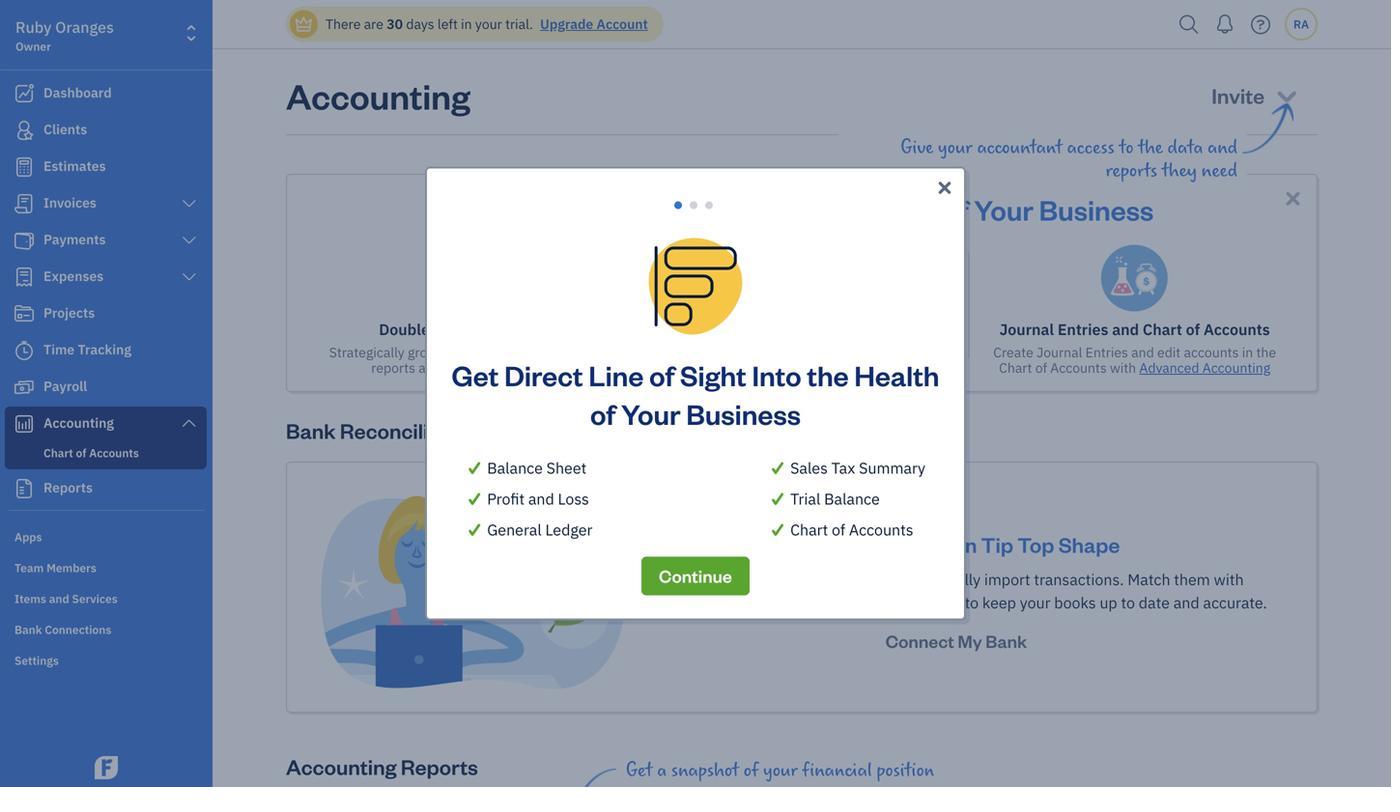 Task type: vqa. For each thing, say whether or not it's contained in the screenshot.
the topmost the Accounts
yes



Task type: locate. For each thing, give the bounding box(es) containing it.
journal inside create journal entries and edit accounts in the chart of accounts with
[[1037, 344, 1083, 361]]

0 vertical spatial sight
[[679, 191, 745, 228]]

connect down freshbooks at the bottom right of page
[[886, 630, 955, 653]]

match up date at right bottom
[[1128, 570, 1171, 590]]

trial
[[791, 489, 821, 509]]

tax
[[832, 458, 856, 478]]

your
[[475, 15, 502, 33], [441, 344, 468, 361], [869, 344, 896, 361], [738, 570, 769, 590], [1020, 593, 1051, 613], [764, 761, 798, 782]]

1 vertical spatial direct
[[505, 357, 583, 393]]

1 vertical spatial business
[[687, 396, 801, 432]]

check image for balance sheet
[[466, 457, 484, 480]]

1 horizontal spatial with
[[1110, 359, 1137, 377]]

up
[[1100, 593, 1118, 613]]

0 horizontal spatial books
[[899, 344, 936, 361]]

0 horizontal spatial learn
[[499, 359, 533, 377]]

bank left transactions
[[709, 344, 739, 361]]

in right accounts
[[1243, 344, 1254, 361]]

and
[[1113, 319, 1140, 340], [1132, 344, 1155, 361], [419, 359, 441, 377], [529, 489, 555, 509], [708, 593, 734, 613], [1174, 593, 1200, 613]]

check image down check icon
[[466, 519, 484, 542]]

1 vertical spatial bank
[[773, 570, 807, 590]]

1 learn more from the left
[[499, 359, 567, 377]]

books inside "connect your bank account to automatically import transactions. match them with income and expenses tracked in freshbooks to keep your books up to date and accurate."
[[1055, 593, 1097, 613]]

0 vertical spatial connect
[[677, 570, 735, 590]]

1 horizontal spatial learn
[[815, 359, 849, 377]]

1 vertical spatial get
[[452, 357, 499, 393]]

0 vertical spatial books
[[899, 344, 936, 361]]

check image left the keep
[[769, 519, 787, 542]]

1 vertical spatial journal
[[1037, 344, 1083, 361]]

2 learn from the left
[[815, 359, 849, 377]]

1 horizontal spatial learn more
[[815, 359, 883, 377]]

1 vertical spatial balance
[[824, 489, 880, 509]]

entries
[[1058, 319, 1109, 340], [1086, 344, 1129, 361]]

balance up chart of accounts
[[824, 489, 880, 509]]

0 horizontal spatial bank reconciliation
[[286, 417, 477, 445]]

profit and loss
[[487, 489, 589, 509]]

2 vertical spatial your
[[847, 531, 892, 559]]

more right business
[[536, 359, 567, 377]]

1 horizontal spatial bank
[[773, 570, 807, 590]]

check image
[[466, 457, 484, 480], [769, 457, 787, 480], [769, 488, 787, 511], [466, 519, 484, 542], [769, 519, 787, 542]]

in right tracked
[[864, 593, 876, 613]]

the
[[806, 191, 847, 228], [1257, 344, 1277, 361], [807, 357, 849, 393]]

0 horizontal spatial learn more
[[499, 359, 567, 377]]

accounts up accounts
[[1204, 319, 1271, 340]]

books left create
[[899, 344, 936, 361]]

more right clean.
[[852, 359, 883, 377]]

transactions.
[[1034, 570, 1125, 590]]

bank reconciliation down reports
[[286, 417, 477, 445]]

1 chevron large down image from the top
[[180, 196, 198, 212]]

import
[[985, 570, 1031, 590]]

1 learn from the left
[[499, 359, 533, 377]]

profit
[[487, 489, 525, 509]]

trial balance
[[791, 489, 880, 509]]

entries up create journal entries and edit accounts in the chart of accounts with
[[1058, 319, 1109, 340]]

0 vertical spatial bank reconciliation
[[731, 319, 873, 340]]

1 vertical spatial chart
[[1000, 359, 1033, 377]]

go to help image
[[1246, 10, 1277, 39]]

accounts inside create journal entries and edit accounts in the chart of accounts with
[[1051, 359, 1107, 377]]

double-
[[379, 319, 436, 340]]

accounts
[[1204, 319, 1271, 340], [1051, 359, 1107, 377], [849, 520, 914, 540]]

books down transactions.
[[1055, 593, 1097, 613]]

0 vertical spatial balance
[[487, 458, 543, 478]]

chart
[[1143, 319, 1183, 340], [1000, 359, 1033, 377], [791, 520, 829, 540]]

connect inside button
[[886, 630, 955, 653]]

check image left trial
[[769, 488, 787, 511]]

0 vertical spatial into
[[751, 191, 800, 228]]

books
[[896, 531, 956, 559]]

close image
[[1283, 187, 1305, 210]]

with inside create journal entries and edit accounts in the chart of accounts with
[[1110, 359, 1137, 377]]

1 vertical spatial get direct line of sight into the health of your business
[[452, 357, 940, 432]]

to right account
[[869, 570, 883, 590]]

1 vertical spatial your
[[621, 396, 681, 432]]

more for double-entry accounting
[[536, 359, 567, 377]]

into inside get direct line of sight into the health of your business
[[752, 357, 802, 393]]

match left squeaky
[[669, 344, 706, 361]]

money image
[[13, 378, 36, 397]]

continue
[[659, 565, 733, 588]]

0 horizontal spatial business
[[687, 396, 801, 432]]

learn more right insights.
[[499, 359, 567, 377]]

connect for your
[[677, 570, 735, 590]]

and inside get direct line of sight into the health of your business dialog
[[529, 489, 555, 509]]

your right clean.
[[869, 344, 896, 361]]

0 horizontal spatial chart
[[791, 520, 829, 540]]

journal up create
[[1000, 319, 1054, 340]]

match inside match bank transactions to keep your books squeaky clean.
[[669, 344, 706, 361]]

sight inside get direct line of sight into the health of your business dialog
[[680, 357, 747, 393]]

chevron large down image
[[180, 196, 198, 212], [180, 233, 198, 248], [180, 270, 198, 285]]

2 chevron large down image from the top
[[180, 233, 198, 248]]

there are 30 days left in your trial. upgrade account
[[326, 15, 648, 33]]

learn
[[499, 359, 533, 377], [815, 359, 849, 377]]

1 horizontal spatial match
[[1128, 570, 1171, 590]]

with up accurate.
[[1214, 570, 1244, 590]]

0 horizontal spatial keep
[[836, 344, 866, 361]]

bank up expenses
[[773, 570, 807, 590]]

are
[[364, 15, 384, 33]]

your down entry at top left
[[441, 344, 468, 361]]

direct
[[503, 191, 582, 228], [505, 357, 583, 393]]

1 vertical spatial connect
[[886, 630, 955, 653]]

2 horizontal spatial bank
[[986, 630, 1028, 653]]

0 horizontal spatial reconciliation
[[340, 417, 477, 445]]

connect up income
[[677, 570, 735, 590]]

tip
[[982, 531, 1014, 559]]

sight
[[679, 191, 745, 228], [680, 357, 747, 393]]

check image left sales
[[769, 457, 787, 480]]

1 horizontal spatial chart
[[1000, 359, 1033, 377]]

accounts down trial balance
[[849, 520, 914, 540]]

3 chevron large down image from the top
[[180, 270, 198, 285]]

financial
[[803, 761, 872, 782]]

keep down import
[[983, 593, 1017, 613]]

with down journal entries and chart of accounts
[[1110, 359, 1137, 377]]

1 vertical spatial chevron large down image
[[180, 233, 198, 248]]

with left valuable
[[528, 344, 554, 361]]

shape
[[1059, 531, 1121, 559]]

learn right insights.
[[499, 359, 533, 377]]

0 vertical spatial business
[[1040, 191, 1154, 228]]

1 horizontal spatial more
[[852, 359, 883, 377]]

ledger
[[546, 520, 593, 540]]

in
[[461, 15, 472, 33], [1243, 344, 1254, 361], [960, 531, 977, 559], [864, 593, 876, 613]]

30
[[387, 15, 403, 33]]

continue button
[[642, 557, 750, 596]]

2 horizontal spatial with
[[1214, 570, 1244, 590]]

check image for general ledger
[[466, 519, 484, 542]]

1 horizontal spatial reconciliation
[[771, 319, 873, 340]]

1 vertical spatial accounts
[[1051, 359, 1107, 377]]

health
[[853, 191, 938, 228], [855, 357, 940, 393]]

1 horizontal spatial keep
[[983, 593, 1017, 613]]

and up create journal entries and edit accounts in the chart of accounts with
[[1113, 319, 1140, 340]]

and up general ledger
[[529, 489, 555, 509]]

summary
[[859, 458, 926, 478]]

journal
[[1000, 319, 1054, 340], [1037, 344, 1083, 361]]

1 horizontal spatial your
[[847, 531, 892, 559]]

check image for sales tax summary
[[769, 457, 787, 480]]

0 vertical spatial match
[[669, 344, 706, 361]]

accounting reports
[[286, 753, 478, 781]]

main element
[[0, 0, 261, 788]]

1 horizontal spatial books
[[1055, 593, 1097, 613]]

accounts right create
[[1051, 359, 1107, 377]]

connect my bank
[[886, 630, 1028, 653]]

1 vertical spatial keep
[[983, 593, 1017, 613]]

2 horizontal spatial accounts
[[1204, 319, 1271, 340]]

1 vertical spatial sight
[[680, 357, 747, 393]]

0 vertical spatial chevron large down image
[[180, 196, 198, 212]]

connect my bank button
[[869, 622, 1045, 661]]

1 vertical spatial entries
[[1086, 344, 1129, 361]]

accounting
[[286, 72, 471, 118], [478, 319, 559, 340], [1203, 359, 1271, 377], [286, 753, 397, 781]]

0 horizontal spatial bank
[[286, 417, 336, 445]]

ruby
[[15, 17, 52, 37]]

client image
[[13, 121, 36, 140]]

with
[[528, 344, 554, 361], [1110, 359, 1137, 377], [1214, 570, 1244, 590]]

check image for trial balance
[[769, 488, 787, 511]]

and down journal entries and chart of accounts
[[1132, 344, 1155, 361]]

2 vertical spatial bank
[[986, 630, 1028, 653]]

learn for reconciliation
[[815, 359, 849, 377]]

0 vertical spatial journal
[[1000, 319, 1054, 340]]

estimate image
[[13, 158, 36, 177]]

the inside get direct line of sight into the health of your business dialog
[[807, 357, 849, 393]]

learn for entry
[[499, 359, 533, 377]]

check image up check icon
[[466, 457, 484, 480]]

entries down journal entries and chart of accounts
[[1086, 344, 1129, 361]]

clean.
[[775, 359, 812, 377]]

2 learn more from the left
[[815, 359, 883, 377]]

and right reports
[[419, 359, 441, 377]]

reconciliation up match bank transactions to keep your books squeaky clean.
[[771, 319, 873, 340]]

1 vertical spatial books
[[1055, 593, 1097, 613]]

0 horizontal spatial your
[[621, 396, 681, 432]]

learn right clean.
[[815, 359, 849, 377]]

balance up profit
[[487, 458, 543, 478]]

0 vertical spatial bank
[[731, 319, 768, 340]]

2 vertical spatial get
[[626, 761, 653, 782]]

keep inside "connect your bank account to automatically import transactions. match them with income and expenses tracked in freshbooks to keep your books up to date and accurate."
[[983, 593, 1017, 613]]

0 vertical spatial your
[[975, 191, 1034, 228]]

1 vertical spatial into
[[752, 357, 802, 393]]

with inside strategically grow your business with valuable reports and insights.
[[528, 344, 554, 361]]

match inside "connect your bank account to automatically import transactions. match them with income and expenses tracked in freshbooks to keep your books up to date and accurate."
[[1128, 570, 1171, 590]]

0 horizontal spatial with
[[528, 344, 554, 361]]

1 vertical spatial match
[[1128, 570, 1171, 590]]

connect
[[677, 570, 735, 590], [886, 630, 955, 653]]

0 horizontal spatial bank
[[709, 344, 739, 361]]

keep right clean.
[[836, 344, 866, 361]]

keep inside match bank transactions to keep your books squeaky clean.
[[836, 344, 866, 361]]

1 vertical spatial line
[[589, 357, 644, 393]]

project image
[[13, 304, 36, 324]]

2 more from the left
[[852, 359, 883, 377]]

accounts inside get direct line of sight into the health of your business dialog
[[849, 520, 914, 540]]

chart inside get direct line of sight into the health of your business dialog
[[791, 520, 829, 540]]

sales tax summary
[[791, 458, 926, 478]]

chevron large down image for the expense image on the top left of page
[[180, 270, 198, 285]]

grow
[[408, 344, 438, 361]]

and inside strategically grow your business with valuable reports and insights.
[[419, 359, 441, 377]]

your
[[975, 191, 1034, 228], [621, 396, 681, 432], [847, 531, 892, 559]]

learn more for double-entry accounting
[[499, 359, 567, 377]]

bank
[[709, 344, 739, 361], [773, 570, 807, 590]]

learn more
[[499, 359, 567, 377], [815, 359, 883, 377]]

account
[[810, 570, 866, 590]]

2 horizontal spatial chart
[[1143, 319, 1183, 340]]

bank inside match bank transactions to keep your books squeaky clean.
[[709, 344, 739, 361]]

to right clean.
[[821, 344, 833, 361]]

income
[[654, 593, 705, 613]]

journal right create
[[1037, 344, 1083, 361]]

1 horizontal spatial accounts
[[1051, 359, 1107, 377]]

1 vertical spatial bank reconciliation
[[286, 417, 477, 445]]

0 vertical spatial keep
[[836, 344, 866, 361]]

0 vertical spatial chart
[[1143, 319, 1183, 340]]

0 vertical spatial accounts
[[1204, 319, 1271, 340]]

more
[[536, 359, 567, 377], [852, 359, 883, 377]]

to
[[821, 344, 833, 361], [869, 570, 883, 590], [965, 593, 979, 613], [1122, 593, 1136, 613]]

0 horizontal spatial accounts
[[849, 520, 914, 540]]

business down squeaky
[[687, 396, 801, 432]]

get direct line of sight into the health of your business
[[450, 191, 1154, 228], [452, 357, 940, 432]]

2 vertical spatial chart
[[791, 520, 829, 540]]

business inside get direct line of sight into the health of your business
[[687, 396, 801, 432]]

line
[[587, 191, 642, 228], [589, 357, 644, 393]]

business up journal entries and chart of accounts image
[[1040, 191, 1154, 228]]

your inside match bank transactions to keep your books squeaky clean.
[[869, 344, 896, 361]]

match
[[669, 344, 706, 361], [1128, 570, 1171, 590]]

2 vertical spatial chevron large down image
[[180, 270, 198, 285]]

1 vertical spatial health
[[855, 357, 940, 393]]

bank reconciliation up match bank transactions to keep your books squeaky clean.
[[731, 319, 873, 340]]

bank reconciliation
[[731, 319, 873, 340], [286, 417, 477, 445]]

settings image
[[14, 652, 207, 668]]

1 horizontal spatial balance
[[824, 489, 880, 509]]

get direct line of sight into the health of your business dialog
[[0, 144, 1392, 644]]

0 vertical spatial bank
[[709, 344, 739, 361]]

learn more right clean.
[[815, 359, 883, 377]]

of
[[648, 191, 673, 228], [944, 191, 969, 228], [1187, 319, 1201, 340], [650, 357, 675, 393], [1036, 359, 1048, 377], [591, 396, 616, 432], [832, 520, 846, 540], [744, 761, 759, 782]]

squeaky
[[721, 359, 772, 377]]

reconciliation down reports
[[340, 417, 477, 445]]

bank up transactions
[[731, 319, 768, 340]]

loss
[[558, 489, 589, 509]]

1 more from the left
[[536, 359, 567, 377]]

general ledger
[[487, 520, 593, 540]]

0 horizontal spatial more
[[536, 359, 567, 377]]

business
[[1040, 191, 1154, 228], [687, 396, 801, 432]]

1 horizontal spatial business
[[1040, 191, 1154, 228]]

2 vertical spatial accounts
[[849, 520, 914, 540]]

chevron large down image
[[180, 416, 198, 431]]

0 horizontal spatial match
[[669, 344, 706, 361]]

position
[[877, 761, 935, 782]]

bank right my
[[986, 630, 1028, 653]]

connect inside "connect your bank account to automatically import transactions. match them with income and expenses tracked in freshbooks to keep your books up to date and accurate."
[[677, 570, 735, 590]]

bank down strategically
[[286, 417, 336, 445]]

to right up
[[1122, 593, 1136, 613]]

sheet
[[547, 458, 587, 478]]

0 horizontal spatial connect
[[677, 570, 735, 590]]

create journal entries and edit accounts in the chart of accounts with
[[994, 344, 1277, 377]]

1 horizontal spatial connect
[[886, 630, 955, 653]]

the inside create journal entries and edit accounts in the chart of accounts with
[[1257, 344, 1277, 361]]



Task type: describe. For each thing, give the bounding box(es) containing it.
your left trial.
[[475, 15, 502, 33]]

advanced accounting
[[1140, 359, 1271, 377]]

items and services image
[[14, 591, 207, 606]]

search image
[[1174, 10, 1205, 39]]

connect for my
[[886, 630, 955, 653]]

chart image
[[13, 415, 36, 434]]

learn more for bank reconciliation
[[815, 359, 883, 377]]

entries inside create journal entries and edit accounts in the chart of accounts with
[[1086, 344, 1129, 361]]

and down them
[[1174, 593, 1200, 613]]

0 vertical spatial direct
[[503, 191, 582, 228]]

entry
[[436, 319, 475, 340]]

your up expenses
[[738, 570, 769, 590]]

accurate.
[[1204, 593, 1268, 613]]

in inside create journal entries and edit accounts in the chart of accounts with
[[1243, 344, 1254, 361]]

and down continue on the bottom
[[708, 593, 734, 613]]

close image
[[935, 176, 955, 199]]

upgrade account link
[[537, 15, 648, 33]]

1 vertical spatial bank
[[286, 417, 336, 445]]

1 vertical spatial reconciliation
[[340, 417, 477, 445]]

automatically
[[887, 570, 981, 590]]

to inside match bank transactions to keep your books squeaky clean.
[[821, 344, 833, 361]]

of inside create journal entries and edit accounts in the chart of accounts with
[[1036, 359, 1048, 377]]

create
[[994, 344, 1034, 361]]

and inside create journal entries and edit accounts in the chart of accounts with
[[1132, 344, 1155, 361]]

get a snapshot of your financial position
[[626, 761, 935, 782]]

ruby oranges owner
[[15, 17, 114, 54]]

my
[[958, 630, 983, 653]]

snapshot
[[671, 761, 739, 782]]

business
[[471, 344, 525, 361]]

1 horizontal spatial bank reconciliation
[[731, 319, 873, 340]]

crown image
[[294, 14, 314, 34]]

journal entries and chart of accounts
[[1000, 319, 1271, 340]]

report image
[[13, 479, 36, 499]]

upgrade
[[540, 15, 594, 33]]

tracked
[[807, 593, 860, 613]]

match bank transactions to keep your books squeaky clean.
[[669, 344, 936, 377]]

edit
[[1158, 344, 1181, 361]]

connect your bank account to begin matching your bank transactions image
[[318, 494, 627, 691]]

in left tip
[[960, 531, 977, 559]]

your inside strategically grow your business with valuable reports and insights.
[[441, 344, 468, 361]]

owner
[[15, 39, 51, 54]]

oranges
[[55, 17, 114, 37]]

in inside "connect your bank account to automatically import transactions. match them with income and expenses tracked in freshbooks to keep your books up to date and accurate."
[[864, 593, 876, 613]]

bank connections image
[[14, 621, 207, 637]]

account
[[597, 15, 648, 33]]

chart inside create journal entries and edit accounts in the chart of accounts with
[[1000, 359, 1033, 377]]

trial.
[[506, 15, 533, 33]]

chevron large down image for invoice image
[[180, 196, 198, 212]]

bank inside "connect your bank account to automatically import transactions. match them with income and expenses tracked in freshbooks to keep your books up to date and accurate."
[[773, 570, 807, 590]]

health inside dialog
[[855, 357, 940, 393]]

reports
[[401, 753, 478, 781]]

freshbooks image
[[91, 757, 122, 780]]

bank inside connect my bank button
[[986, 630, 1028, 653]]

apps image
[[14, 529, 207, 544]]

more for bank reconciliation
[[852, 359, 883, 377]]

0 vertical spatial line
[[587, 191, 642, 228]]

dashboard image
[[13, 84, 36, 103]]

double-entry accounting
[[379, 319, 559, 340]]

journal entries and chart of accounts image
[[1101, 245, 1169, 312]]

date
[[1139, 593, 1170, 613]]

chart of accounts
[[791, 520, 914, 540]]

payment image
[[13, 231, 36, 250]]

your inside dialog
[[621, 396, 681, 432]]

check image
[[466, 488, 484, 511]]

strategically
[[329, 344, 405, 361]]

keep your books in tip top shape
[[793, 531, 1121, 559]]

your left financial at the bottom right of page
[[764, 761, 798, 782]]

0 vertical spatial entries
[[1058, 319, 1109, 340]]

team members image
[[14, 560, 207, 575]]

to up my
[[965, 593, 979, 613]]

freshbooks
[[880, 593, 962, 613]]

get direct line of sight into the health of your business inside dialog
[[452, 357, 940, 432]]

transactions
[[742, 344, 818, 361]]

them
[[1175, 570, 1211, 590]]

chevron large down image for payment image
[[180, 233, 198, 248]]

expenses
[[738, 593, 804, 613]]

advanced
[[1140, 359, 1200, 377]]

your down import
[[1020, 593, 1051, 613]]

sales
[[791, 458, 828, 478]]

check image for chart of accounts
[[769, 519, 787, 542]]

books inside match bank transactions to keep your books squeaky clean.
[[899, 344, 936, 361]]

there
[[326, 15, 361, 33]]

with inside "connect your bank account to automatically import transactions. match them with income and expenses tracked in freshbooks to keep your books up to date and accurate."
[[1214, 570, 1244, 590]]

keep
[[793, 531, 843, 559]]

direct inside dialog
[[505, 357, 583, 393]]

balance sheet
[[487, 458, 587, 478]]

general
[[487, 520, 542, 540]]

timer image
[[13, 341, 36, 361]]

0 vertical spatial health
[[853, 191, 938, 228]]

strategically grow your business with valuable reports and insights.
[[329, 344, 609, 377]]

0 vertical spatial get direct line of sight into the health of your business
[[450, 191, 1154, 228]]

invoice image
[[13, 194, 36, 214]]

connect your bank account to automatically import transactions. match them with income and expenses tracked in freshbooks to keep your books up to date and accurate.
[[654, 570, 1268, 613]]

2 horizontal spatial your
[[975, 191, 1034, 228]]

0 vertical spatial get
[[450, 191, 497, 228]]

valuable
[[557, 344, 609, 361]]

a
[[657, 761, 667, 782]]

get inside get direct line of sight into the health of your business
[[452, 357, 499, 393]]

1 horizontal spatial bank
[[731, 319, 768, 340]]

insights.
[[445, 359, 495, 377]]

days
[[406, 15, 435, 33]]

left
[[438, 15, 458, 33]]

expense image
[[13, 268, 36, 287]]

accounts
[[1184, 344, 1239, 361]]

reports
[[371, 359, 416, 377]]

0 horizontal spatial balance
[[487, 458, 543, 478]]

top
[[1018, 531, 1055, 559]]

0 vertical spatial reconciliation
[[771, 319, 873, 340]]

in right left
[[461, 15, 472, 33]]

line inside get direct line of sight into the health of your business
[[589, 357, 644, 393]]



